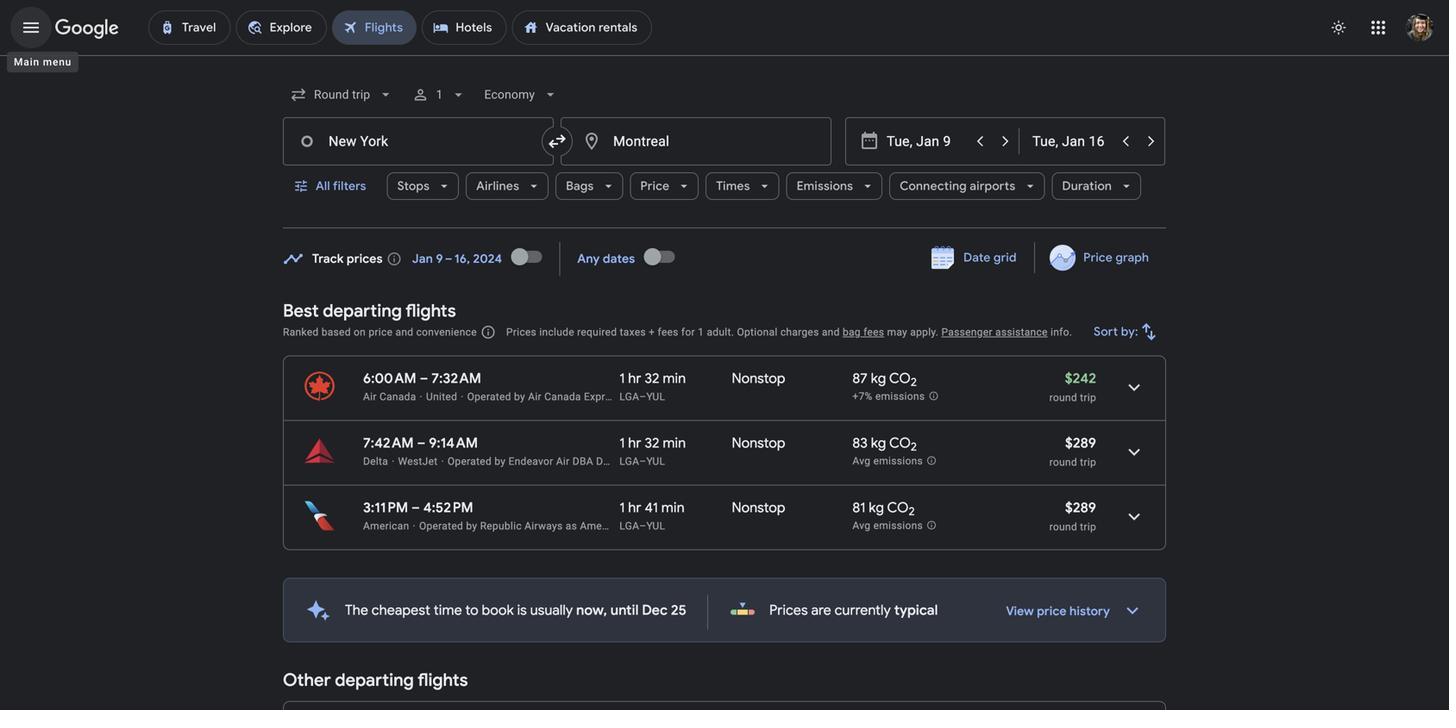 Task type: vqa. For each thing, say whether or not it's contained in the screenshot.
Prices to the bottom
yes



Task type: describe. For each thing, give the bounding box(es) containing it.
1 button
[[405, 74, 474, 116]]

connecting
[[900, 179, 967, 194]]

grid
[[994, 250, 1017, 266]]

0 vertical spatial price
[[369, 327, 393, 339]]

usually
[[530, 602, 573, 620]]

2 for 87
[[911, 375, 917, 390]]

emissions for 87
[[876, 391, 925, 403]]

-
[[625, 391, 628, 403]]

289 us dollars text field for 83
[[1065, 435, 1097, 452]]

prices are currently typical
[[770, 602, 938, 620]]

best
[[283, 300, 319, 322]]

departing for other
[[335, 670, 414, 692]]

express
[[584, 391, 622, 403]]

dates
[[603, 251, 635, 267]]

1 hr 32 min lga – yul for 7:32 am
[[620, 370, 686, 403]]

by:
[[1121, 324, 1139, 340]]

2 vertical spatial operated
[[419, 521, 463, 533]]

trip for 83
[[1080, 457, 1097, 469]]

date grid
[[964, 250, 1017, 266]]

9 – 16,
[[436, 251, 470, 267]]

taxes
[[620, 327, 646, 339]]

1 inside popup button
[[436, 88, 443, 102]]

dec
[[642, 602, 668, 620]]

0 horizontal spatial air
[[363, 391, 377, 403]]

by for 6:00 am – 7:32 am
[[514, 391, 525, 403]]

7:42 am
[[363, 435, 414, 452]]

co for 87
[[889, 370, 911, 388]]

1 and from the left
[[396, 327, 414, 339]]

duration
[[1062, 179, 1112, 194]]

lga for 7:32 am
[[620, 391, 640, 403]]

flight details. leaves laguardia airport at 3:11 pm on tuesday, january 9 and arrives at montréal-pierre elliott trudeau international airport at 4:52 pm on tuesday, january 9. image
[[1114, 496, 1155, 538]]

stops
[[397, 179, 430, 194]]

eagle
[[629, 521, 656, 533]]

2 for 83
[[911, 440, 917, 455]]

+7% emissions
[[853, 391, 925, 403]]

price for price
[[640, 179, 670, 194]]

price button
[[630, 166, 699, 207]]

$289 round trip for 83
[[1050, 435, 1097, 469]]

yul for 4:52 pm
[[647, 521, 665, 533]]

4:52 pm
[[423, 500, 473, 517]]

83
[[853, 435, 868, 452]]

airlines button
[[466, 166, 549, 207]]

all
[[316, 179, 330, 194]]

ranked based on price and convenience
[[283, 327, 477, 339]]

the cheapest time to book is usually now, until dec 25
[[345, 602, 687, 620]]

Departure time: 6:00 AM. text field
[[363, 370, 416, 388]]

any
[[577, 251, 600, 267]]

nonstop for 87
[[732, 370, 785, 388]]

– right 3:11 pm
[[412, 500, 420, 517]]

based
[[322, 327, 351, 339]]

hr for 7:32 am
[[628, 370, 641, 388]]

air canada
[[363, 391, 416, 403]]

83 kg co 2
[[853, 435, 917, 455]]

bag fees button
[[843, 327, 884, 339]]

– inside 1 hr 41 min lga – yul
[[640, 521, 647, 533]]

Departure text field
[[887, 118, 966, 165]]

1 american from the left
[[363, 521, 409, 533]]

9:14 am
[[429, 435, 478, 452]]

2 delta from the left
[[596, 456, 621, 468]]

best departing flights
[[283, 300, 456, 322]]

until
[[611, 602, 639, 620]]

track prices
[[312, 251, 383, 267]]

other departing flights
[[283, 670, 468, 692]]

ranked
[[283, 327, 319, 339]]

$289 for 81
[[1065, 500, 1097, 517]]

total duration 1 hr 32 min. element for 87
[[620, 370, 732, 390]]

6:00 am – 7:32 am
[[363, 370, 481, 388]]

32 for 7:42 am – 9:14 am
[[645, 435, 660, 452]]

to
[[465, 602, 479, 620]]

flight details. leaves laguardia airport at 7:42 am on tuesday, january 9 and arrives at montréal-pierre elliott trudeau international airport at 9:14 am on tuesday, january 9. image
[[1114, 432, 1155, 473]]

+
[[649, 327, 655, 339]]

25
[[671, 602, 687, 620]]

bag
[[843, 327, 861, 339]]

co for 81
[[887, 500, 909, 517]]

2 fees from the left
[[864, 327, 884, 339]]

airlines
[[476, 179, 519, 194]]

total duration 1 hr 32 min. element for 83
[[620, 435, 732, 455]]

jan 9 – 16, 2024
[[412, 251, 502, 267]]

Arrival time: 9:14 AM. text field
[[429, 435, 478, 452]]

history
[[1070, 604, 1110, 620]]

81 kg co 2
[[853, 500, 915, 520]]

connecting airports button
[[890, 166, 1045, 207]]

co for 83
[[889, 435, 911, 452]]

book
[[482, 602, 514, 620]]

include
[[539, 327, 574, 339]]

are
[[811, 602, 831, 620]]

operated by endeavor air dba delta connection
[[448, 456, 679, 468]]

Return text field
[[1033, 118, 1112, 165]]

2 and from the left
[[822, 327, 840, 339]]

other
[[283, 670, 331, 692]]

Departure time: 7:42 AM. text field
[[363, 435, 414, 452]]

adult.
[[707, 327, 734, 339]]

date
[[964, 250, 991, 266]]

all filters button
[[283, 166, 380, 207]]

leaves laguardia airport at 6:00 am on tuesday, january 9 and arrives at montréal-pierre elliott trudeau international airport at 7:32 am on tuesday, january 9. element
[[363, 370, 481, 388]]

Arrival time: 4:52 PM. text field
[[423, 500, 473, 517]]

hr for 4:52 pm
[[628, 500, 641, 517]]

2 vertical spatial by
[[466, 521, 477, 533]]

$242
[[1065, 370, 1097, 388]]

learn more about ranking image
[[480, 325, 496, 340]]

242 US dollars text field
[[1065, 370, 1097, 388]]

apply.
[[910, 327, 939, 339]]

81
[[853, 500, 866, 517]]

flights for other departing flights
[[418, 670, 468, 692]]

main menu image
[[21, 17, 41, 38]]

avg emissions for 83
[[853, 456, 923, 468]]

filters
[[333, 179, 366, 194]]

289 us dollars text field for 81
[[1065, 500, 1097, 517]]

1 horizontal spatial air
[[528, 391, 542, 403]]

nonstop for 81
[[732, 500, 785, 517]]

operated by air canada express - jazz
[[467, 391, 654, 403]]

price graph button
[[1039, 242, 1163, 273]]

lga for 4:52 pm
[[620, 521, 640, 533]]

airports
[[970, 179, 1016, 194]]

87 kg co 2
[[853, 370, 917, 390]]

times
[[716, 179, 750, 194]]

operated for 7:32 am
[[467, 391, 511, 403]]

airways
[[525, 521, 563, 533]]

graph
[[1116, 250, 1149, 266]]

nonstop flight. element for 83
[[732, 435, 785, 455]]

sort by: button
[[1087, 311, 1166, 353]]

westjet
[[398, 456, 438, 468]]

kg for 87
[[871, 370, 886, 388]]

for
[[681, 327, 695, 339]]

sort by:
[[1094, 324, 1139, 340]]

min for 83
[[663, 435, 686, 452]]

all filters
[[316, 179, 366, 194]]

1 for 4:52 pm
[[620, 500, 625, 517]]

$242 round trip
[[1050, 370, 1097, 404]]

leaves laguardia airport at 3:11 pm on tuesday, january 9 and arrives at montréal-pierre elliott trudeau international airport at 4:52 pm on tuesday, january 9. element
[[363, 500, 473, 517]]

view
[[1006, 604, 1034, 620]]



Task type: locate. For each thing, give the bounding box(es) containing it.
1 round from the top
[[1050, 392, 1077, 404]]

1 vertical spatial 2
[[911, 440, 917, 455]]

1 32 from the top
[[645, 370, 660, 388]]

co inside 83 kg co 2
[[889, 435, 911, 452]]

7:42 am – 9:14 am
[[363, 435, 478, 452]]

1 $289 from the top
[[1065, 435, 1097, 452]]

1 vertical spatial avg
[[853, 520, 871, 532]]

0 vertical spatial 32
[[645, 370, 660, 388]]

0 vertical spatial nonstop flight. element
[[732, 370, 785, 390]]

by left the endeavor
[[495, 456, 506, 468]]

1 vertical spatial round
[[1050, 457, 1077, 469]]

connection
[[624, 456, 679, 468]]

0 horizontal spatial and
[[396, 327, 414, 339]]

find the best price region
[[283, 236, 1166, 287]]

2 32 from the top
[[645, 435, 660, 452]]

3:11 pm
[[363, 500, 408, 517]]

endeavor
[[509, 456, 553, 468]]

flights for best departing flights
[[406, 300, 456, 322]]

1 horizontal spatial canada
[[545, 391, 581, 403]]

departing up on
[[323, 300, 402, 322]]

Arrival time: 7:32 AM. text field
[[432, 370, 481, 388]]

2 nonstop from the top
[[732, 435, 785, 452]]

round for 81
[[1050, 522, 1077, 534]]

1 horizontal spatial and
[[822, 327, 840, 339]]

$289 left flight details. leaves laguardia airport at 7:42 am on tuesday, january 9 and arrives at montréal-pierre elliott trudeau international airport at 9:14 am on tuesday, january 9. icon
[[1065, 435, 1097, 452]]

1 vertical spatial kg
[[871, 435, 886, 452]]

0 vertical spatial 2
[[911, 375, 917, 390]]

0 horizontal spatial canada
[[380, 391, 416, 403]]

1 delta from the left
[[363, 456, 388, 468]]

2 vertical spatial hr
[[628, 500, 641, 517]]

3 trip from the top
[[1080, 522, 1097, 534]]

289 us dollars text field left flight details. leaves laguardia airport at 3:11 pm on tuesday, january 9 and arrives at montréal-pierre elliott trudeau international airport at 4:52 pm on tuesday, january 9. icon
[[1065, 500, 1097, 517]]

by left republic
[[466, 521, 477, 533]]

2 vertical spatial yul
[[647, 521, 665, 533]]

32
[[645, 370, 660, 388], [645, 435, 660, 452]]

2 vertical spatial kg
[[869, 500, 884, 517]]

jazz
[[631, 391, 654, 403]]

1 for 9:14 am
[[620, 435, 625, 452]]

6:00 am
[[363, 370, 416, 388]]

1 vertical spatial lga
[[620, 456, 640, 468]]

trip left flight details. leaves laguardia airport at 7:42 am on tuesday, january 9 and arrives at montréal-pierre elliott trudeau international airport at 9:14 am on tuesday, january 9. icon
[[1080, 457, 1097, 469]]

2 for 81
[[909, 505, 915, 520]]

lga inside 1 hr 41 min lga – yul
[[620, 521, 640, 533]]

1 fees from the left
[[658, 327, 679, 339]]

emissions for 81
[[874, 520, 923, 532]]

nonstop flight. element for 81
[[732, 500, 785, 520]]

canada down 6:00 am
[[380, 391, 416, 403]]

1 vertical spatial emissions
[[874, 456, 923, 468]]

2 total duration 1 hr 32 min. element from the top
[[620, 435, 732, 455]]

1 vertical spatial departing
[[335, 670, 414, 692]]

is
[[517, 602, 527, 620]]

operated down 4:52 pm
[[419, 521, 463, 533]]

swap origin and destination. image
[[547, 131, 568, 152]]

1 vertical spatial 32
[[645, 435, 660, 452]]

total duration 1 hr 32 min. element up jazz at the bottom of the page
[[620, 370, 732, 390]]

main content
[[283, 236, 1166, 711]]

loading results progress bar
[[0, 55, 1449, 59]]

$289
[[1065, 435, 1097, 452], [1065, 500, 1097, 517]]

2024
[[473, 251, 502, 267]]

operated down 9:14 am text box
[[448, 456, 492, 468]]

price for price graph
[[1083, 250, 1113, 266]]

2 vertical spatial emissions
[[874, 520, 923, 532]]

min inside 1 hr 41 min lga – yul
[[661, 500, 685, 517]]

0 vertical spatial 289 us dollars text field
[[1065, 435, 1097, 452]]

1 hr from the top
[[628, 370, 641, 388]]

leaves laguardia airport at 7:42 am on tuesday, january 9 and arrives at montréal-pierre elliott trudeau international airport at 9:14 am on tuesday, january 9. element
[[363, 435, 478, 452]]

0 vertical spatial trip
[[1080, 392, 1097, 404]]

None search field
[[283, 74, 1166, 229]]

assistance
[[996, 327, 1048, 339]]

min down for
[[663, 370, 686, 388]]

avg down 81
[[853, 520, 871, 532]]

yul for 9:14 am
[[647, 456, 665, 468]]

flights down time
[[418, 670, 468, 692]]

0 vertical spatial nonstop
[[732, 370, 785, 388]]

total duration 1 hr 32 min. element up connection
[[620, 435, 732, 455]]

0 vertical spatial price
[[640, 179, 670, 194]]

prices for prices are currently typical
[[770, 602, 808, 620]]

1 horizontal spatial by
[[495, 456, 506, 468]]

emissions
[[876, 391, 925, 403], [874, 456, 923, 468], [874, 520, 923, 532]]

flights up the convenience
[[406, 300, 456, 322]]

avg emissions for 81
[[853, 520, 923, 532]]

0 vertical spatial avg
[[853, 456, 871, 468]]

1 vertical spatial $289 round trip
[[1050, 500, 1097, 534]]

2 canada from the left
[[545, 391, 581, 403]]

nonstop
[[732, 370, 785, 388], [732, 435, 785, 452], [732, 500, 785, 517]]

2 vertical spatial 2
[[909, 505, 915, 520]]

1 vertical spatial total duration 1 hr 32 min. element
[[620, 435, 732, 455]]

american down 3:11 pm text field
[[363, 521, 409, 533]]

any dates
[[577, 251, 635, 267]]

3 lga from the top
[[620, 521, 640, 533]]

avg for 83
[[853, 456, 871, 468]]

the
[[345, 602, 368, 620]]

co inside "81 kg co 2"
[[887, 500, 909, 517]]

32 for 6:00 am – 7:32 am
[[645, 370, 660, 388]]

canada left the express on the left of page
[[545, 391, 581, 403]]

$289 for 83
[[1065, 435, 1097, 452]]

1 289 us dollars text field from the top
[[1065, 435, 1097, 452]]

1 vertical spatial min
[[663, 435, 686, 452]]

total duration 1 hr 41 min. element
[[620, 500, 732, 520]]

trip down $242 text field
[[1080, 392, 1097, 404]]

kg
[[871, 370, 886, 388], [871, 435, 886, 452], [869, 500, 884, 517]]

$289 left flight details. leaves laguardia airport at 3:11 pm on tuesday, january 9 and arrives at montréal-pierre elliott trudeau international airport at 4:52 pm on tuesday, january 9. icon
[[1065, 500, 1097, 517]]

on
[[354, 327, 366, 339]]

1 vertical spatial flights
[[418, 670, 468, 692]]

0 horizontal spatial by
[[466, 521, 477, 533]]

prices right learn more about ranking image
[[506, 327, 537, 339]]

1 trip from the top
[[1080, 392, 1097, 404]]

emissions down 87 kg co 2
[[876, 391, 925, 403]]

kg right 81
[[869, 500, 884, 517]]

0 vertical spatial total duration 1 hr 32 min. element
[[620, 370, 732, 390]]

price inside popup button
[[640, 179, 670, 194]]

2 vertical spatial lga
[[620, 521, 640, 533]]

1 vertical spatial trip
[[1080, 457, 1097, 469]]

0 vertical spatial yul
[[647, 391, 665, 403]]

Departure time: 3:11 PM. text field
[[363, 500, 408, 517]]

trip for 81
[[1080, 522, 1097, 534]]

yul inside 1 hr 41 min lga – yul
[[647, 521, 665, 533]]

0 vertical spatial emissions
[[876, 391, 925, 403]]

3 round from the top
[[1050, 522, 1077, 534]]

hr up jazz at the bottom of the page
[[628, 370, 641, 388]]

0 vertical spatial operated
[[467, 391, 511, 403]]

87
[[853, 370, 868, 388]]

0 vertical spatial 1 hr 32 min lga – yul
[[620, 370, 686, 403]]

air left the dba
[[556, 456, 570, 468]]

yul down '41'
[[647, 521, 665, 533]]

fees right +
[[658, 327, 679, 339]]

1 horizontal spatial delta
[[596, 456, 621, 468]]

– up westjet
[[417, 435, 426, 452]]

cheapest
[[372, 602, 430, 620]]

avg emissions down 83 kg co 2
[[853, 456, 923, 468]]

nonstop for 83
[[732, 435, 785, 452]]

1 hr 41 min lga – yul
[[620, 500, 685, 533]]

round
[[1050, 392, 1077, 404], [1050, 457, 1077, 469], [1050, 522, 1077, 534]]

0 horizontal spatial price
[[369, 327, 393, 339]]

lga right the dba
[[620, 456, 640, 468]]

2 vertical spatial nonstop flight. element
[[732, 500, 785, 520]]

0 vertical spatial round
[[1050, 392, 1077, 404]]

flight details. leaves laguardia airport at 6:00 am on tuesday, january 9 and arrives at montréal-pierre elliott trudeau international airport at 7:32 am on tuesday, january 9. image
[[1114, 367, 1155, 408]]

dba
[[573, 456, 593, 468]]

republic
[[480, 521, 522, 533]]

1 vertical spatial 1 hr 32 min lga – yul
[[620, 435, 686, 468]]

emissions for 83
[[874, 456, 923, 468]]

hr left '41'
[[628, 500, 641, 517]]

2 yul from the top
[[647, 456, 665, 468]]

avg for 81
[[853, 520, 871, 532]]

0 horizontal spatial prices
[[506, 327, 537, 339]]

0 vertical spatial $289 round trip
[[1050, 435, 1097, 469]]

kg right 83
[[871, 435, 886, 452]]

emissions
[[797, 179, 853, 194]]

trip left flight details. leaves laguardia airport at 3:11 pm on tuesday, january 9 and arrives at montréal-pierre elliott trudeau international airport at 4:52 pm on tuesday, january 9. icon
[[1080, 522, 1097, 534]]

1 vertical spatial hr
[[628, 435, 641, 452]]

air down 6:00 am
[[363, 391, 377, 403]]

1 lga from the top
[[620, 391, 640, 403]]

1 vertical spatial co
[[889, 435, 911, 452]]

lga down taxes
[[620, 391, 640, 403]]

0 vertical spatial departing
[[323, 300, 402, 322]]

learn more about tracked prices image
[[386, 251, 402, 267]]

– up united
[[420, 370, 428, 388]]

2 vertical spatial nonstop
[[732, 500, 785, 517]]

3 hr from the top
[[628, 500, 641, 517]]

1 horizontal spatial price
[[1083, 250, 1113, 266]]

2 vertical spatial round
[[1050, 522, 1077, 534]]

289 US dollars text field
[[1065, 435, 1097, 452], [1065, 500, 1097, 517]]

1 inside 1 hr 41 min lga – yul
[[620, 500, 625, 517]]

1 hr 32 min lga – yul down jazz at the bottom of the page
[[620, 435, 686, 468]]

2 avg emissions from the top
[[853, 520, 923, 532]]

emissions button
[[786, 166, 883, 207]]

trip inside $242 round trip
[[1080, 392, 1097, 404]]

round inside $242 round trip
[[1050, 392, 1077, 404]]

1 vertical spatial avg emissions
[[853, 520, 923, 532]]

289 us dollars text field left flight details. leaves laguardia airport at 7:42 am on tuesday, january 9 and arrives at montréal-pierre elliott trudeau international airport at 9:14 am on tuesday, january 9. icon
[[1065, 435, 1097, 452]]

7:32 am
[[432, 370, 481, 388]]

2 lga from the top
[[620, 456, 640, 468]]

departing right other
[[335, 670, 414, 692]]

2 trip from the top
[[1080, 457, 1097, 469]]

trip
[[1080, 392, 1097, 404], [1080, 457, 1097, 469], [1080, 522, 1097, 534]]

1 vertical spatial by
[[495, 456, 506, 468]]

2 inside 87 kg co 2
[[911, 375, 917, 390]]

kg inside "81 kg co 2"
[[869, 500, 884, 517]]

2 vertical spatial min
[[661, 500, 685, 517]]

2 vertical spatial trip
[[1080, 522, 1097, 534]]

kg for 81
[[869, 500, 884, 517]]

now,
[[576, 602, 607, 620]]

32 up jazz at the bottom of the page
[[645, 370, 660, 388]]

by for 7:42 am – 9:14 am
[[495, 456, 506, 468]]

1 vertical spatial $289
[[1065, 500, 1097, 517]]

1 horizontal spatial price
[[1037, 604, 1067, 620]]

price
[[640, 179, 670, 194], [1083, 250, 1113, 266]]

1 yul from the top
[[647, 391, 665, 403]]

0 vertical spatial min
[[663, 370, 686, 388]]

– right the -
[[640, 391, 647, 403]]

delta right the dba
[[596, 456, 621, 468]]

avg emissions
[[853, 456, 923, 468], [853, 520, 923, 532]]

1 horizontal spatial american
[[580, 521, 626, 533]]

1 horizontal spatial prices
[[770, 602, 808, 620]]

total duration 1 hr 32 min. element
[[620, 370, 732, 390], [620, 435, 732, 455]]

price left graph
[[1083, 250, 1113, 266]]

emissions down 83 kg co 2
[[874, 456, 923, 468]]

delta
[[363, 456, 388, 468], [596, 456, 621, 468]]

hr up connection
[[628, 435, 641, 452]]

prices include required taxes + fees for 1 adult. optional charges and bag fees may apply. passenger assistance
[[506, 327, 1048, 339]]

0 vertical spatial $289
[[1065, 435, 1097, 452]]

0 vertical spatial hr
[[628, 370, 641, 388]]

2 right 81
[[909, 505, 915, 520]]

round left flight details. leaves laguardia airport at 3:11 pm on tuesday, january 9 and arrives at montréal-pierre elliott trudeau international airport at 4:52 pm on tuesday, january 9. icon
[[1050, 522, 1077, 534]]

typical
[[894, 602, 938, 620]]

american right the as
[[580, 521, 626, 533]]

1 avg emissions from the top
[[853, 456, 923, 468]]

hr inside 1 hr 41 min lga – yul
[[628, 500, 641, 517]]

1 for 7:32 am
[[620, 370, 625, 388]]

price inside button
[[1083, 250, 1113, 266]]

kg right 87
[[871, 370, 886, 388]]

0 horizontal spatial fees
[[658, 327, 679, 339]]

operated for 9:14 am
[[448, 456, 492, 468]]

connecting airports
[[900, 179, 1016, 194]]

2 nonstop flight. element from the top
[[732, 435, 785, 455]]

hr
[[628, 370, 641, 388], [628, 435, 641, 452], [628, 500, 641, 517]]

co right 83
[[889, 435, 911, 452]]

2 hr from the top
[[628, 435, 641, 452]]

0 vertical spatial by
[[514, 391, 525, 403]]

2 horizontal spatial air
[[556, 456, 570, 468]]

avg emissions down "81 kg co 2"
[[853, 520, 923, 532]]

co up +7% emissions
[[889, 370, 911, 388]]

3 nonstop flight. element from the top
[[732, 500, 785, 520]]

price right view
[[1037, 604, 1067, 620]]

0 horizontal spatial american
[[363, 521, 409, 533]]

and left bag
[[822, 327, 840, 339]]

yul up '41'
[[647, 456, 665, 468]]

0 vertical spatial kg
[[871, 370, 886, 388]]

3:11 pm – 4:52 pm
[[363, 500, 473, 517]]

times button
[[706, 166, 780, 207]]

and down the best departing flights
[[396, 327, 414, 339]]

passenger
[[942, 327, 993, 339]]

lga for 9:14 am
[[620, 456, 640, 468]]

round down $242 on the bottom right of page
[[1050, 392, 1077, 404]]

none search field containing all filters
[[283, 74, 1166, 229]]

1 hr 32 min lga – yul for 9:14 am
[[620, 435, 686, 468]]

2 inside 83 kg co 2
[[911, 440, 917, 455]]

nonstop flight. element
[[732, 370, 785, 390], [732, 435, 785, 455], [732, 500, 785, 520]]

lga
[[620, 391, 640, 403], [620, 456, 640, 468], [620, 521, 640, 533]]

as
[[566, 521, 577, 533]]

canada
[[380, 391, 416, 403], [545, 391, 581, 403]]

1 vertical spatial prices
[[770, 602, 808, 620]]

1 vertical spatial 289 us dollars text field
[[1065, 500, 1097, 517]]

charges
[[781, 327, 819, 339]]

optional
[[737, 327, 778, 339]]

1 nonstop from the top
[[732, 370, 785, 388]]

1 vertical spatial operated
[[448, 456, 492, 468]]

operated by republic airways as american eagle
[[419, 521, 656, 533]]

$289 round trip left flight details. leaves laguardia airport at 7:42 am on tuesday, january 9 and arrives at montréal-pierre elliott trudeau international airport at 9:14 am on tuesday, january 9. icon
[[1050, 435, 1097, 469]]

3 yul from the top
[[647, 521, 665, 533]]

2 round from the top
[[1050, 457, 1077, 469]]

and
[[396, 327, 414, 339], [822, 327, 840, 339]]

round for 87
[[1050, 392, 1077, 404]]

1 avg from the top
[[853, 456, 871, 468]]

by
[[514, 391, 525, 403], [495, 456, 506, 468], [466, 521, 477, 533]]

hr for 9:14 am
[[628, 435, 641, 452]]

avg down 83
[[853, 456, 871, 468]]

prices for prices include required taxes + fees for 1 adult. optional charges and bag fees may apply. passenger assistance
[[506, 327, 537, 339]]

None text field
[[561, 117, 832, 166]]

0 vertical spatial flights
[[406, 300, 456, 322]]

min for 81
[[661, 500, 685, 517]]

1 vertical spatial nonstop
[[732, 435, 785, 452]]

jan
[[412, 251, 433, 267]]

required
[[577, 327, 617, 339]]

0 vertical spatial co
[[889, 370, 911, 388]]

1 vertical spatial yul
[[647, 456, 665, 468]]

track
[[312, 251, 344, 267]]

round left flight details. leaves laguardia airport at 7:42 am on tuesday, january 9 and arrives at montréal-pierre elliott trudeau international airport at 9:14 am on tuesday, january 9. icon
[[1050, 457, 1077, 469]]

co right 81
[[887, 500, 909, 517]]

0 vertical spatial avg emissions
[[853, 456, 923, 468]]

operated down 7:32 am
[[467, 391, 511, 403]]

fees right bag
[[864, 327, 884, 339]]

1 hr 32 min lga – yul down +
[[620, 370, 686, 403]]

1 vertical spatial price
[[1083, 250, 1113, 266]]

lga down total duration 1 hr 41 min. element on the bottom
[[620, 521, 640, 533]]

1 canada from the left
[[380, 391, 416, 403]]

1 1 hr 32 min lga – yul from the top
[[620, 370, 686, 403]]

kg for 83
[[871, 435, 886, 452]]

2 $289 from the top
[[1065, 500, 1097, 517]]

view price history
[[1006, 604, 1110, 620]]

by up the endeavor
[[514, 391, 525, 403]]

$289 round trip for 81
[[1050, 500, 1097, 534]]

operated
[[467, 391, 511, 403], [448, 456, 492, 468], [419, 521, 463, 533]]

kg inside 83 kg co 2
[[871, 435, 886, 452]]

$289 round trip left flight details. leaves laguardia airport at 3:11 pm on tuesday, january 9 and arrives at montréal-pierre elliott trudeau international airport at 4:52 pm on tuesday, january 9. icon
[[1050, 500, 1097, 534]]

1 total duration 1 hr 32 min. element from the top
[[620, 370, 732, 390]]

price graph
[[1083, 250, 1149, 266]]

departing
[[323, 300, 402, 322], [335, 670, 414, 692]]

prices
[[347, 251, 383, 267]]

2 1 hr 32 min lga – yul from the top
[[620, 435, 686, 468]]

min for 87
[[663, 370, 686, 388]]

trip for 87
[[1080, 392, 1097, 404]]

price right bags popup button
[[640, 179, 670, 194]]

0 horizontal spatial delta
[[363, 456, 388, 468]]

sort
[[1094, 324, 1118, 340]]

1 nonstop flight. element from the top
[[732, 370, 785, 390]]

– down '41'
[[640, 521, 647, 533]]

departing for best
[[323, 300, 402, 322]]

yul
[[647, 391, 665, 403], [647, 456, 665, 468], [647, 521, 665, 533]]

may
[[887, 327, 908, 339]]

prices
[[506, 327, 537, 339], [770, 602, 808, 620]]

None field
[[283, 79, 401, 110], [477, 79, 566, 110], [283, 79, 401, 110], [477, 79, 566, 110]]

price right on
[[369, 327, 393, 339]]

2 vertical spatial co
[[887, 500, 909, 517]]

kg inside 87 kg co 2
[[871, 370, 886, 388]]

change appearance image
[[1318, 7, 1360, 48]]

air up the endeavor
[[528, 391, 542, 403]]

41
[[645, 500, 658, 517]]

yul for 7:32 am
[[647, 391, 665, 403]]

currently
[[835, 602, 891, 620]]

1 horizontal spatial fees
[[864, 327, 884, 339]]

32 up connection
[[645, 435, 660, 452]]

2 horizontal spatial by
[[514, 391, 525, 403]]

co inside 87 kg co 2
[[889, 370, 911, 388]]

1 vertical spatial price
[[1037, 604, 1067, 620]]

2 $289 round trip from the top
[[1050, 500, 1097, 534]]

None text field
[[283, 117, 554, 166]]

nonstop flight. element for 87
[[732, 370, 785, 390]]

– up '41'
[[640, 456, 647, 468]]

0 horizontal spatial price
[[640, 179, 670, 194]]

0 vertical spatial prices
[[506, 327, 537, 339]]

2 inside "81 kg co 2"
[[909, 505, 915, 520]]

emissions down "81 kg co 2"
[[874, 520, 923, 532]]

2 american from the left
[[580, 521, 626, 533]]

main content containing best departing flights
[[283, 236, 1166, 711]]

2 289 us dollars text field from the top
[[1065, 500, 1097, 517]]

2 up +7% emissions
[[911, 375, 917, 390]]

delta down departure time: 7:42 am. "text field"
[[363, 456, 388, 468]]

view price history image
[[1112, 591, 1153, 632]]

1 $289 round trip from the top
[[1050, 435, 1097, 469]]

date grid button
[[919, 242, 1031, 273]]

0 vertical spatial lga
[[620, 391, 640, 403]]

2 right 83
[[911, 440, 917, 455]]

prices left are
[[770, 602, 808, 620]]

min up connection
[[663, 435, 686, 452]]

bags
[[566, 179, 594, 194]]

yul right the -
[[647, 391, 665, 403]]

1 vertical spatial nonstop flight. element
[[732, 435, 785, 455]]

round for 83
[[1050, 457, 1077, 469]]

min right '41'
[[661, 500, 685, 517]]

2 avg from the top
[[853, 520, 871, 532]]

3 nonstop from the top
[[732, 500, 785, 517]]

2
[[911, 375, 917, 390], [911, 440, 917, 455], [909, 505, 915, 520]]



